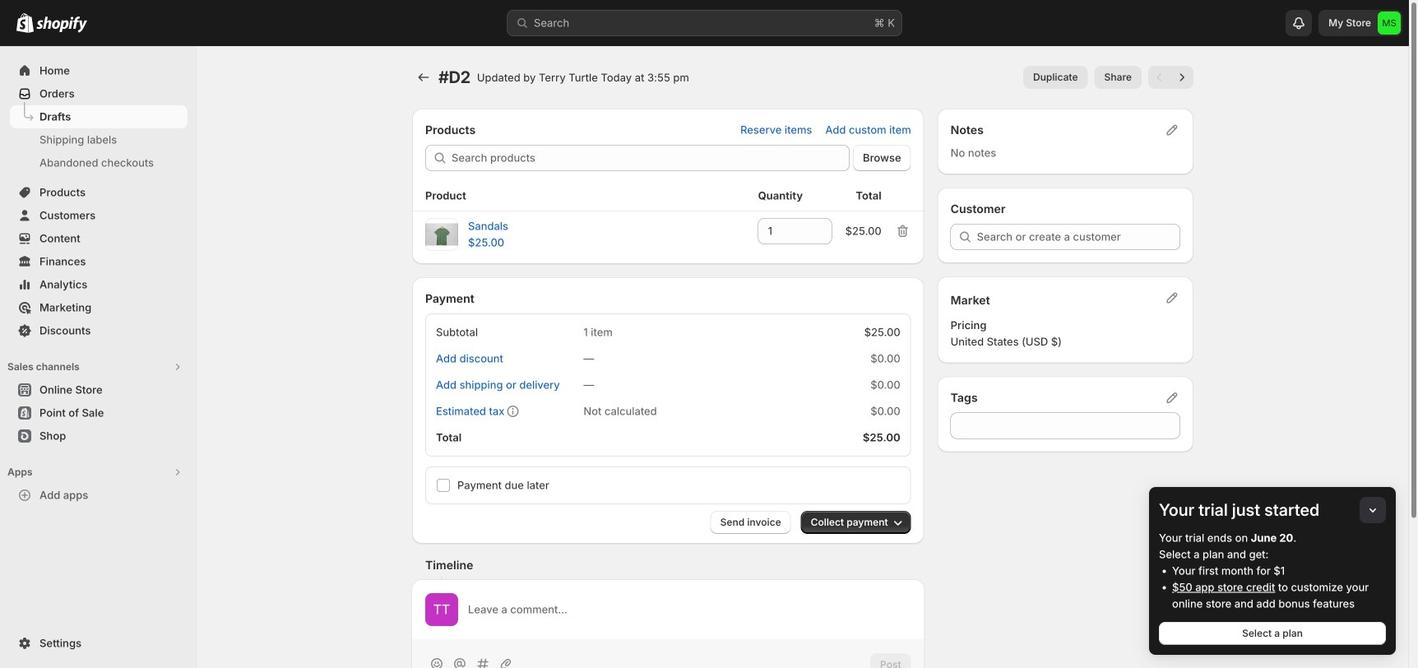 Task type: describe. For each thing, give the bounding box(es) containing it.
Search or create a customer text field
[[977, 224, 1181, 250]]

shopify image
[[36, 16, 87, 33]]

previous image
[[1152, 69, 1168, 86]]

avatar with initials t t image
[[425, 593, 458, 626]]



Task type: locate. For each thing, give the bounding box(es) containing it.
Search products text field
[[452, 145, 850, 171]]

None text field
[[951, 413, 1181, 439]]

Leave a comment... text field
[[468, 601, 911, 618]]

shopify image
[[16, 13, 34, 33]]

None number field
[[758, 218, 808, 244]]

my store image
[[1378, 12, 1401, 35]]



Task type: vqa. For each thing, say whether or not it's contained in the screenshot.
topmost since :
no



